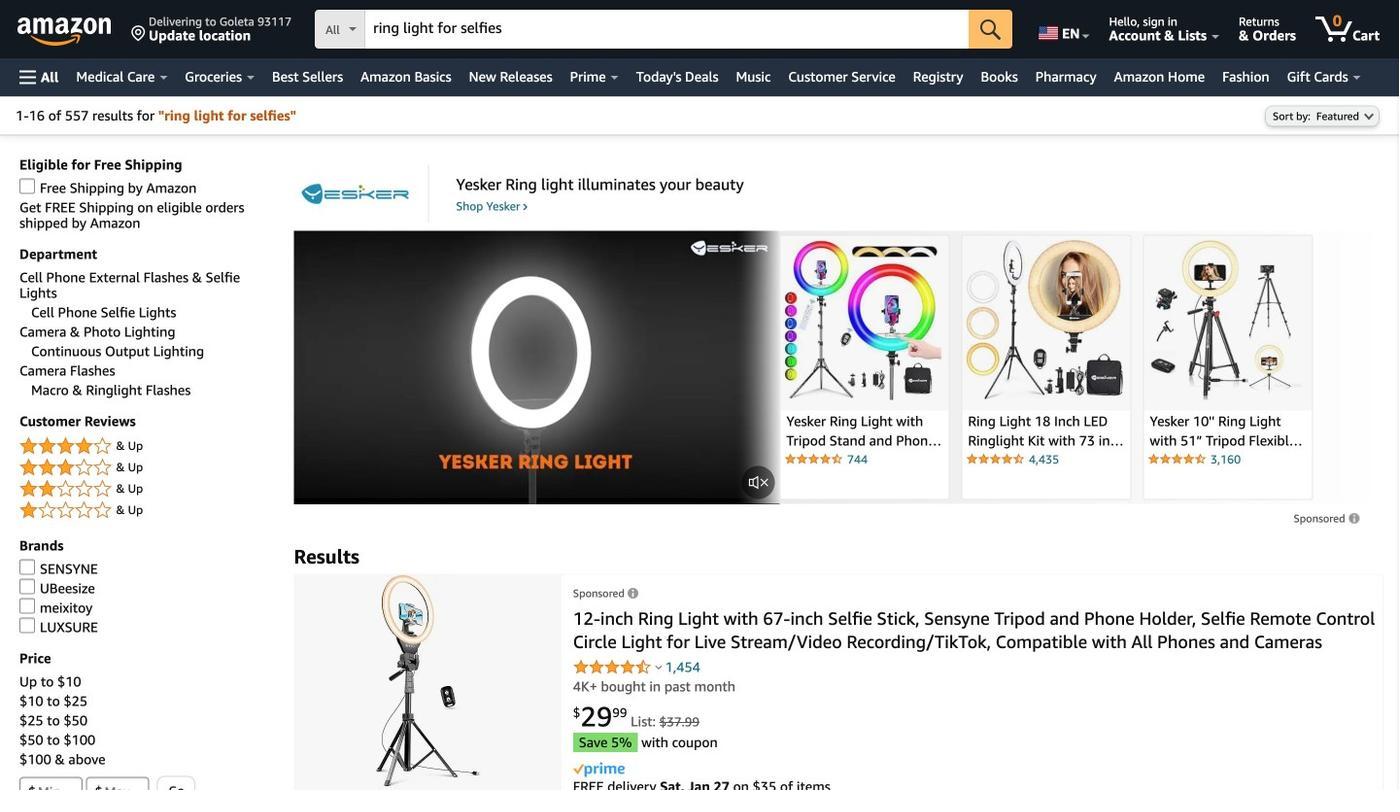 Task type: locate. For each thing, give the bounding box(es) containing it.
0 vertical spatial checkbox image
[[19, 178, 35, 194]]

navigation navigation
[[0, 0, 1400, 96]]

list
[[779, 231, 1322, 504]]

2 checkbox image from the top
[[19, 618, 35, 633]]

None submit
[[969, 10, 1013, 49], [158, 777, 194, 790], [969, 10, 1013, 49], [158, 777, 194, 790]]

0 vertical spatial checkbox image
[[19, 579, 35, 594]]

checkbox image
[[19, 579, 35, 594], [19, 618, 35, 633]]

checkbox image
[[19, 178, 35, 194], [19, 559, 35, 575], [19, 598, 35, 614]]

mute sponsored video image
[[742, 466, 775, 499]]

1 vertical spatial checkbox image
[[19, 618, 35, 633]]

popover image
[[656, 665, 662, 670]]

dropdown image
[[1365, 112, 1375, 120]]

2 stars & up element
[[19, 478, 275, 501]]

none search field inside navigation navigation
[[315, 10, 1013, 51]]

2 checkbox image from the top
[[19, 559, 35, 575]]

1 vertical spatial checkbox image
[[19, 559, 35, 575]]

Search Amazon text field
[[366, 11, 969, 48]]

None search field
[[315, 10, 1013, 51]]

2 vertical spatial checkbox image
[[19, 598, 35, 614]]



Task type: describe. For each thing, give the bounding box(es) containing it.
mute sponsored video element
[[737, 461, 780, 504]]

1 star & up element
[[19, 499, 275, 522]]

sponsored ad - 12-inch ring light with 67-inch selfie stick, sensyne tripod and phone holder, selfie remote control circle... image
[[376, 575, 481, 787]]

3 stars & up element
[[19, 456, 275, 480]]

amazon image
[[17, 17, 112, 47]]

1 checkbox image from the top
[[19, 178, 35, 194]]

3 checkbox image from the top
[[19, 598, 35, 614]]

4 stars & up element
[[19, 435, 275, 458]]

amazon prime image
[[573, 763, 625, 777]]

1 checkbox image from the top
[[19, 579, 35, 594]]

free delivery sat, jan 27 on $35 of items shipped by amazon element
[[573, 779, 831, 790]]



Task type: vqa. For each thing, say whether or not it's contained in the screenshot.
the bottommost checkbox image
yes



